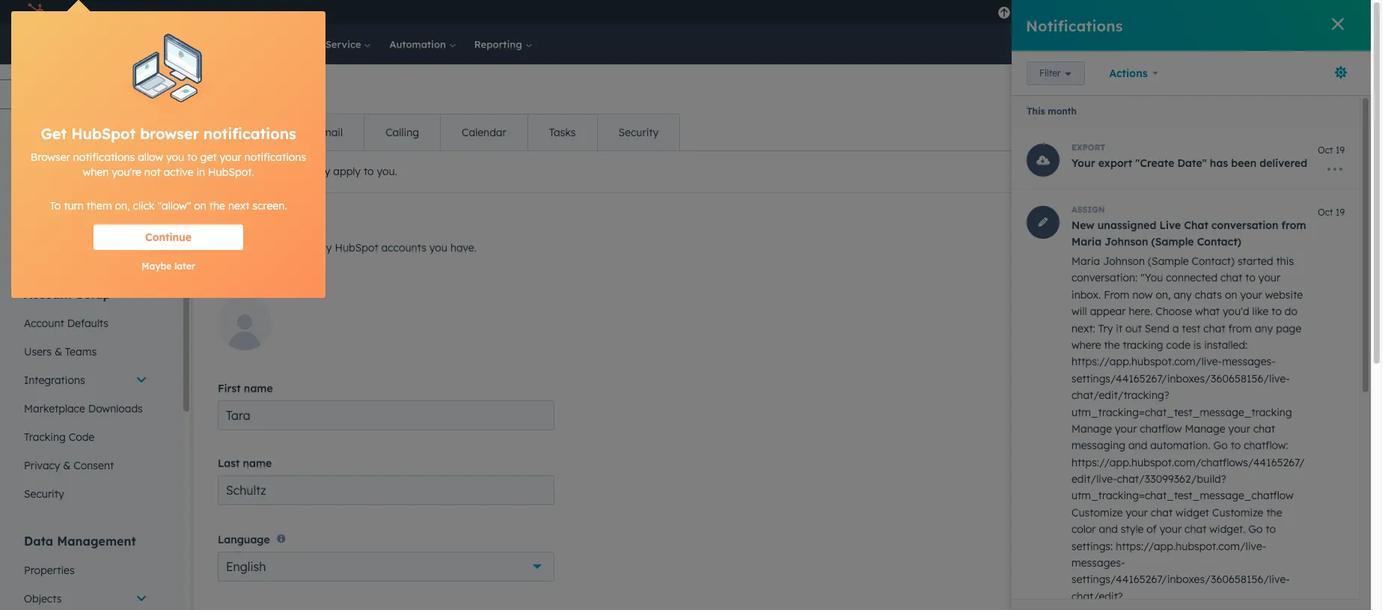 Task type: locate. For each thing, give the bounding box(es) containing it.
upgrade
[[1014, 7, 1056, 19]]

applies
[[240, 241, 276, 254]]

account
[[24, 287, 72, 302], [24, 317, 64, 330]]

profile inside navigation
[[240, 126, 273, 139]]

when
[[83, 166, 109, 179]]

get
[[200, 151, 217, 164]]

1 vertical spatial security
[[24, 487, 64, 501]]

0 vertical spatial &
[[55, 345, 62, 359]]

to
[[50, 199, 61, 213]]

0 horizontal spatial hubspot
[[71, 125, 136, 143]]

privacy & consent
[[24, 459, 114, 472]]

1 horizontal spatial to
[[364, 165, 374, 178]]

&
[[55, 345, 62, 359], [63, 459, 71, 472]]

privacy & consent link
[[15, 451, 156, 480]]

0 horizontal spatial &
[[55, 345, 62, 359]]

profile link
[[219, 115, 294, 150]]

0 vertical spatial name
[[244, 382, 273, 395]]

accounts
[[381, 241, 427, 254]]

hubspot inside the get hubspot browser notifications browser notifications allow you to get your notifications when you're not active in hubspot.
[[71, 125, 136, 143]]

apoptosis studios 2 button
[[1213, 0, 1352, 24]]

objects
[[24, 592, 62, 606]]

0 horizontal spatial to
[[187, 151, 197, 164]]

settings image
[[1165, 6, 1179, 20]]

users & teams link
[[15, 338, 156, 366]]

1 vertical spatial you
[[429, 241, 448, 254]]

name
[[244, 382, 273, 395], [243, 457, 272, 470]]

& for users
[[55, 345, 62, 359]]

& right the privacy
[[63, 459, 71, 472]]

general inside your preferences element
[[24, 212, 62, 225]]

you inside global this applies across any hubspot accounts you have.
[[429, 241, 448, 254]]

hubspot right the any
[[335, 241, 378, 254]]

hubspot inside global this applies across any hubspot accounts you have.
[[335, 241, 378, 254]]

1 vertical spatial account
[[24, 317, 64, 330]]

general
[[218, 79, 284, 102], [24, 212, 62, 225]]

First name text field
[[218, 400, 555, 430]]

settings link
[[1163, 4, 1181, 20]]

active
[[164, 166, 194, 179]]

hubspot image
[[27, 3, 45, 21]]

notifications button
[[1184, 0, 1210, 24]]

account for account setup
[[24, 287, 72, 302]]

1 horizontal spatial you
[[429, 241, 448, 254]]

0 horizontal spatial you
[[166, 151, 184, 164]]

on,
[[115, 199, 130, 213]]

you up active
[[166, 151, 184, 164]]

profile up your
[[240, 126, 273, 139]]

security link
[[597, 115, 680, 150], [15, 480, 156, 508]]

general up profile link
[[218, 79, 284, 102]]

1 vertical spatial name
[[243, 457, 272, 470]]

1 vertical spatial general
[[24, 212, 62, 225]]

to
[[187, 151, 197, 164], [364, 165, 374, 178]]

profile
[[240, 126, 273, 139], [218, 278, 251, 291]]

0 vertical spatial security
[[619, 126, 659, 139]]

hubspot up "when"
[[71, 125, 136, 143]]

calendar link
[[440, 115, 528, 150]]

name right last
[[243, 457, 272, 470]]

you.
[[377, 165, 397, 178]]

account up users
[[24, 317, 64, 330]]

to left get in the top left of the page
[[187, 151, 197, 164]]

1 vertical spatial profile
[[218, 278, 251, 291]]

data management element
[[15, 533, 156, 610]]

global this applies across any hubspot accounts you have.
[[218, 220, 477, 254]]

security
[[619, 126, 659, 139], [24, 487, 64, 501]]

get hubspot browser notifications browser notifications allow you to get your notifications when you're not active in hubspot.
[[31, 125, 306, 179]]

notifications up "when"
[[73, 151, 135, 164]]

0 vertical spatial profile
[[240, 126, 273, 139]]

hubspot.
[[208, 166, 254, 179]]

on
[[194, 199, 207, 213]]

you're
[[112, 166, 141, 179]]

data
[[24, 534, 53, 549]]

notifications
[[204, 125, 296, 143], [73, 151, 135, 164], [245, 151, 306, 164]]

last
[[218, 457, 240, 470]]

them
[[87, 199, 112, 213]]

menu containing apoptosis studios 2
[[988, 0, 1353, 24]]

0 vertical spatial account
[[24, 287, 72, 302]]

language
[[218, 533, 270, 547]]

hubspot link
[[18, 3, 56, 21]]

1 horizontal spatial general
[[218, 79, 284, 102]]

next
[[228, 199, 250, 213]]

menu
[[988, 0, 1353, 24]]

email link
[[294, 115, 364, 150]]

users & teams
[[24, 345, 97, 359]]

security inside account setup element
[[24, 487, 64, 501]]

& for privacy
[[63, 459, 71, 472]]

to left you. at the left top
[[364, 165, 374, 178]]

1 horizontal spatial security link
[[597, 115, 680, 150]]

1 account from the top
[[24, 287, 72, 302]]

calling icon button
[[1071, 2, 1097, 22]]

your preferences
[[24, 182, 125, 197]]

notifications link
[[15, 233, 156, 261]]

1 horizontal spatial security
[[619, 126, 659, 139]]

last name
[[218, 457, 272, 470]]

calling link
[[364, 115, 440, 150]]

1 vertical spatial security link
[[15, 480, 156, 508]]

tasks link
[[528, 115, 597, 150]]

you
[[166, 151, 184, 164], [429, 241, 448, 254]]

2 account from the top
[[24, 317, 64, 330]]

1 vertical spatial &
[[63, 459, 71, 472]]

across
[[279, 241, 311, 254]]

general down your
[[24, 212, 62, 225]]

menu item
[[1067, 0, 1070, 24]]

account up account defaults
[[24, 287, 72, 302]]

profile for profile image
[[218, 278, 251, 291]]

you left have.
[[429, 241, 448, 254]]

0 horizontal spatial general
[[24, 212, 62, 225]]

marketplaces image
[[1109, 7, 1122, 20]]

marketplace downloads
[[24, 402, 143, 415]]

1 horizontal spatial &
[[63, 459, 71, 472]]

0 vertical spatial general
[[218, 79, 284, 102]]

0 horizontal spatial security
[[24, 487, 64, 501]]

notifications image
[[1190, 7, 1204, 20]]

profile left the 'image' at left top
[[218, 278, 251, 291]]

Search HubSpot search field
[[1161, 31, 1344, 57]]

& right users
[[55, 345, 62, 359]]

preferences
[[55, 182, 125, 197]]

maybe later link
[[26, 258, 311, 276]]

you inside the get hubspot browser notifications browser notifications allow you to get your notifications when you're not active in hubspot.
[[166, 151, 184, 164]]

1 horizontal spatial hubspot
[[335, 241, 378, 254]]

english button
[[218, 552, 555, 582]]

allow
[[138, 151, 163, 164]]

account defaults link
[[15, 309, 156, 338]]

general link
[[15, 204, 156, 233]]

maybe
[[141, 261, 172, 272]]

integrations button
[[15, 366, 156, 394]]

preferences
[[249, 165, 307, 178]]

name for first name
[[244, 382, 273, 395]]

name for last name
[[243, 457, 272, 470]]

0 vertical spatial you
[[166, 151, 184, 164]]

privacy
[[24, 459, 60, 472]]

navigation
[[218, 114, 681, 151]]

not
[[144, 166, 161, 179]]

you for across
[[429, 241, 448, 254]]

0 vertical spatial to
[[187, 151, 197, 164]]

0 vertical spatial hubspot
[[71, 125, 136, 143]]

name right first
[[244, 382, 273, 395]]

1 vertical spatial hubspot
[[335, 241, 378, 254]]

management
[[57, 534, 136, 549]]

image
[[254, 278, 289, 291]]

0 horizontal spatial security link
[[15, 480, 156, 508]]



Task type: vqa. For each thing, say whether or not it's contained in the screenshot.
Notifications
yes



Task type: describe. For each thing, give the bounding box(es) containing it.
any
[[314, 241, 332, 254]]

apoptosis
[[1238, 6, 1284, 18]]

you for notifications
[[166, 151, 184, 164]]

screen.
[[253, 199, 287, 213]]

notifications up your
[[204, 125, 296, 143]]

consent
[[74, 459, 114, 472]]

first name
[[218, 382, 273, 395]]

marketplace
[[24, 402, 85, 415]]

teams
[[65, 345, 97, 359]]

only
[[310, 165, 330, 178]]

in
[[196, 166, 205, 179]]

defaults
[[67, 317, 108, 330]]

global
[[218, 220, 267, 239]]

profile image
[[218, 278, 289, 291]]

calling
[[386, 126, 419, 139]]

search button
[[1332, 31, 1358, 57]]

data management
[[24, 534, 136, 549]]

click
[[133, 199, 155, 213]]

Last name text field
[[218, 475, 555, 505]]

back
[[25, 87, 51, 100]]

search image
[[1340, 39, 1350, 49]]

upgrade image
[[998, 7, 1011, 20]]

properties
[[24, 564, 75, 577]]

tracking code
[[24, 430, 94, 444]]

to inside the get hubspot browser notifications browser notifications allow you to get your notifications when you're not active in hubspot.
[[187, 151, 197, 164]]

your
[[24, 182, 52, 197]]

downloads
[[88, 402, 143, 415]]

have.
[[451, 241, 477, 254]]

objects button
[[15, 585, 156, 610]]

first
[[218, 382, 241, 395]]

maybe later
[[141, 261, 195, 272]]

continue
[[145, 231, 192, 244]]

browser
[[31, 151, 70, 164]]

turn
[[64, 199, 84, 213]]

account defaults
[[24, 317, 108, 330]]

the
[[209, 199, 225, 213]]

tracking code link
[[15, 423, 156, 451]]

notifications up 'preferences'
[[245, 151, 306, 164]]

1 vertical spatial to
[[364, 165, 374, 178]]

these preferences only apply to you.
[[218, 165, 397, 178]]

code
[[69, 430, 94, 444]]

users
[[24, 345, 52, 359]]

notifications
[[24, 240, 88, 254]]

apply
[[333, 165, 361, 178]]

english
[[226, 559, 266, 574]]

"allow"
[[158, 199, 191, 213]]

your
[[220, 151, 242, 164]]

to turn them on, click "allow" on the next screen.
[[50, 199, 287, 213]]

email
[[316, 126, 343, 139]]

calendar
[[462, 126, 507, 139]]

navigation containing profile
[[218, 114, 681, 151]]

account for account defaults
[[24, 317, 64, 330]]

integrations
[[24, 374, 85, 387]]

marketplaces button
[[1100, 0, 1131, 24]]

continue button
[[94, 225, 243, 250]]

back link
[[0, 79, 61, 109]]

your preferences element
[[15, 181, 156, 261]]

later
[[174, 261, 195, 272]]

account setup
[[24, 287, 111, 302]]

marketplace downloads link
[[15, 394, 156, 423]]

calling icon image
[[1077, 6, 1091, 19]]

tasks
[[549, 126, 576, 139]]

tracking
[[24, 430, 66, 444]]

studios
[[1287, 6, 1321, 18]]

account setup element
[[15, 286, 156, 508]]

get
[[41, 125, 67, 143]]

profile for profile
[[240, 126, 273, 139]]

setup
[[76, 287, 111, 302]]

0 vertical spatial security link
[[597, 115, 680, 150]]

apoptosis studios 2
[[1238, 6, 1329, 18]]

browser
[[140, 125, 199, 143]]

these
[[218, 165, 246, 178]]

2
[[1324, 6, 1329, 18]]

settings
[[24, 128, 85, 147]]

this
[[218, 241, 237, 254]]



